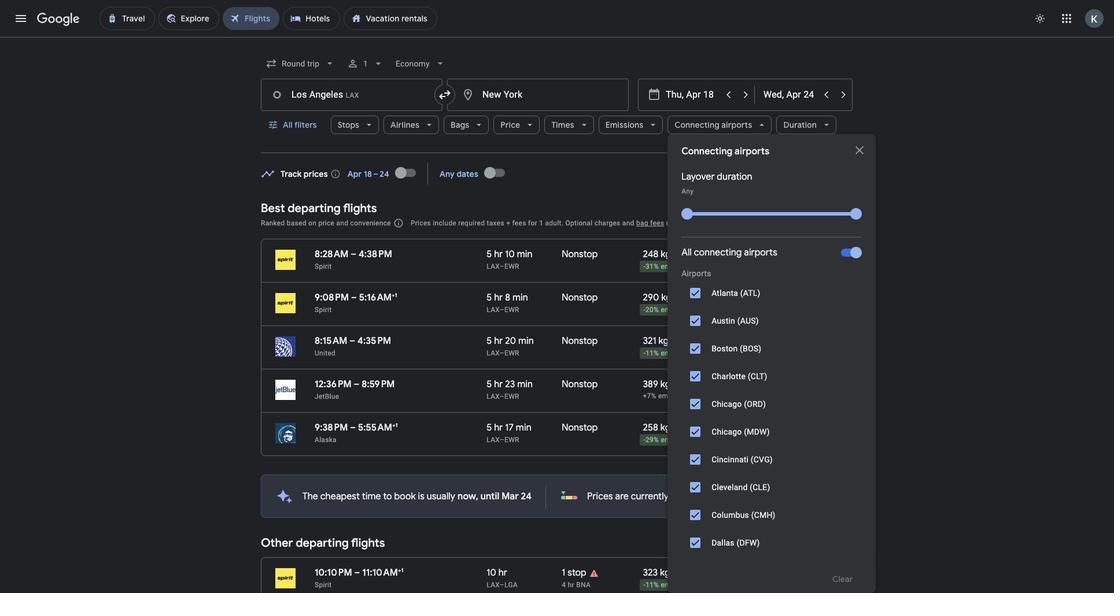 Task type: locate. For each thing, give the bounding box(es) containing it.
3 - from the top
[[644, 350, 646, 358]]

track
[[281, 169, 302, 179]]

total duration 10 hr. element
[[487, 568, 562, 581]]

nonstop for 5 hr 17 min
[[562, 423, 598, 434]]

– inside 10:10 pm – 11:10 am + 1
[[354, 568, 360, 579]]

leaves los angeles international airport at 9:08 pm on thursday, april 18 and arrives at newark liberty international airport at 5:16 am on friday, april 19. element
[[315, 292, 398, 304]]

all left filters
[[283, 120, 293, 130]]

assistance
[[739, 219, 774, 227]]

1 vertical spatial flights
[[351, 537, 385, 551]]

0 horizontal spatial price
[[319, 219, 335, 227]]

0 vertical spatial airports
[[722, 120, 753, 130]]

co2e up '-29% emissions'
[[673, 423, 698, 434]]

on
[[309, 219, 317, 227]]

(mdw)
[[744, 428, 770, 437]]

nonstop for 5 hr 10 min
[[562, 249, 598, 260]]

1 lax from the top
[[487, 263, 500, 271]]

co2e
[[673, 249, 698, 260], [674, 292, 699, 304], [671, 336, 696, 347], [673, 379, 698, 391], [673, 423, 698, 434], [673, 568, 697, 579]]

min inside 5 hr 23 min lax – ewr
[[518, 379, 533, 391]]

hr left 17 in the bottom of the page
[[494, 423, 503, 434]]

hr for 8
[[494, 292, 503, 304]]

11:10 am
[[362, 568, 398, 579]]

best
[[261, 201, 285, 216]]

min right 17 in the bottom of the page
[[516, 423, 532, 434]]

ewr down total duration 5 hr 10 min. element
[[505, 263, 520, 271]]

ewr down 23
[[505, 393, 520, 401]]

min
[[517, 249, 533, 260], [513, 292, 528, 304], [519, 336, 534, 347], [518, 379, 533, 391], [516, 423, 532, 434]]

hr right 4
[[568, 582, 575, 590]]

emissions button
[[599, 111, 663, 139]]

ewr inside "5 hr 17 min lax – ewr"
[[505, 436, 520, 445]]

6 lax from the top
[[487, 582, 500, 590]]

departing up on
[[288, 201, 341, 216]]

2 vertical spatial spirit
[[315, 582, 332, 590]]

2 ewr from the top
[[505, 306, 520, 314]]

layover
[[682, 171, 715, 183]]

Departure time: 9:38 PM. text field
[[315, 423, 348, 434]]

2 spirit from the top
[[315, 306, 332, 314]]

all for all connecting airports
[[682, 247, 692, 259]]

5 - from the top
[[644, 582, 646, 590]]

hr inside 5 hr 10 min lax – ewr
[[494, 249, 503, 260]]

any dates
[[440, 169, 479, 179]]

co2e up the -11% emissions
[[671, 336, 696, 347]]

1 horizontal spatial 10
[[505, 249, 515, 260]]

0 vertical spatial all
[[283, 120, 293, 130]]

min inside 5 hr 8 min lax – ewr
[[513, 292, 528, 304]]

2 nonstop flight. element from the top
[[562, 292, 598, 306]]

Arrival time: 5:16 AM on  Friday, April 19. text field
[[359, 292, 398, 304]]

3 nonstop flight. element from the top
[[562, 336, 598, 349]]

kg up the -11% emissions
[[659, 336, 669, 347]]

co2e right 323
[[673, 568, 697, 579]]

5 for 5 hr 20 min
[[487, 336, 492, 347]]

chicago for chicago (mdw)
[[712, 428, 742, 437]]

1 vertical spatial chicago
[[712, 428, 742, 437]]

+ inside 10:10 pm – 11:10 am + 1
[[398, 567, 401, 575]]

atlanta (atl)
[[712, 289, 761, 298]]

3 ewr from the top
[[505, 350, 520, 358]]

kg inside 290 kg co2e -20% emissions
[[662, 292, 672, 304]]

lax inside 5 hr 10 min lax – ewr
[[487, 263, 500, 271]]

5 inside 5 hr 20 min lax – ewr
[[487, 336, 492, 347]]

layover (1 of 1) is a 4 hr overnight layover at nashville international airport in nashville. element
[[562, 581, 638, 590]]

0 horizontal spatial fees
[[513, 219, 527, 227]]

– inside 5 hr 23 min lax – ewr
[[500, 393, 505, 401]]

connecting airports up date grid button
[[682, 146, 770, 157]]

now,
[[458, 491, 479, 503]]

total duration 5 hr 8 min. element
[[487, 292, 562, 306]]

0 vertical spatial 10
[[505, 249, 515, 260]]

min for 5 hr 10 min
[[517, 249, 533, 260]]

view
[[746, 493, 765, 503]]

– left 5:16 am
[[351, 292, 357, 304]]

flights up convenience
[[343, 201, 377, 216]]

and left the bag
[[623, 219, 635, 227]]

– left 4:38 pm
[[351, 249, 357, 260]]

323 kg co2e -11% emissions
[[643, 568, 697, 590]]

any
[[440, 169, 455, 179], [682, 188, 694, 196]]

321 kg co2e
[[643, 336, 696, 347]]

1 vertical spatial all
[[682, 247, 692, 259]]

Arrival time: 4:38 PM. text field
[[359, 249, 392, 260]]

1 vertical spatial spirit
[[315, 306, 332, 314]]

austin (aus)
[[712, 317, 759, 326]]

lax inside "5 hr 17 min lax – ewr"
[[487, 436, 500, 445]]

min for 5 hr 8 min
[[513, 292, 528, 304]]

0 vertical spatial connecting
[[675, 120, 720, 130]]

all
[[283, 120, 293, 130], [682, 247, 692, 259]]

– inside 8:15 am – 4:35 pm united
[[350, 336, 356, 347]]

– right 8:15 am text box
[[350, 336, 356, 347]]

248
[[643, 249, 659, 260]]

main content
[[261, 159, 854, 594]]

- for 248
[[644, 263, 646, 271]]

0 vertical spatial any
[[440, 169, 455, 179]]

ewr inside 5 hr 23 min lax – ewr
[[505, 393, 520, 401]]

hr
[[494, 249, 503, 260], [494, 292, 503, 304], [494, 336, 503, 347], [494, 379, 503, 391], [494, 423, 503, 434], [499, 568, 508, 579], [568, 582, 575, 590]]

1 horizontal spatial all
[[682, 247, 692, 259]]

and
[[337, 219, 349, 227], [623, 219, 635, 227]]

kg inside 323 kg co2e -11% emissions
[[660, 568, 671, 579]]

kg right 323
[[660, 568, 671, 579]]

lax for 5 hr 20 min
[[487, 350, 500, 358]]

5 inside 5 hr 8 min lax – ewr
[[487, 292, 492, 304]]

1 chicago from the top
[[712, 400, 742, 409]]

3 nonstop from the top
[[562, 336, 598, 347]]

1 vertical spatial 10
[[487, 568, 497, 579]]

cleveland (cle)
[[712, 483, 771, 493]]

2 vertical spatial airports
[[745, 247, 778, 259]]

stop
[[568, 568, 587, 579]]

2 5 from the top
[[487, 292, 492, 304]]

5 down taxes
[[487, 249, 492, 260]]

chicago (mdw)
[[712, 428, 770, 437]]

None field
[[261, 53, 341, 74], [391, 53, 451, 74], [261, 53, 341, 74], [391, 53, 451, 74]]

– down total duration 5 hr 23 min. element
[[500, 393, 505, 401]]

2 11% from the top
[[646, 582, 659, 590]]

5 nonstop from the top
[[562, 423, 598, 434]]

0 vertical spatial prices
[[411, 219, 431, 227]]

lax inside 5 hr 20 min lax – ewr
[[487, 350, 500, 358]]

departing for other
[[296, 537, 349, 551]]

low
[[671, 491, 687, 503]]

323
[[643, 568, 658, 579]]

0 vertical spatial chicago
[[712, 400, 742, 409]]

+ for 5:55 am
[[392, 422, 396, 429]]

hr up lga
[[499, 568, 508, 579]]

co2e up +7% emissions
[[673, 379, 698, 391]]

hr for bna
[[568, 582, 575, 590]]

– down total duration 5 hr 20 min. 'element'
[[500, 350, 505, 358]]

ewr down 20
[[505, 350, 520, 358]]

10 hr lax – lga
[[487, 568, 518, 590]]

3 lax from the top
[[487, 350, 500, 358]]

min right 8
[[513, 292, 528, 304]]

ewr down 8
[[505, 306, 520, 314]]

– inside 12:36 pm – 8:59 pm jetblue
[[354, 379, 360, 391]]

ewr down 17 in the bottom of the page
[[505, 436, 520, 445]]

co2e for 389 kg co2e
[[673, 379, 698, 391]]

2 - from the top
[[644, 306, 646, 314]]

boston
[[712, 344, 738, 354]]

1 inside 10:10 pm – 11:10 am + 1
[[401, 567, 404, 575]]

5 inside "5 hr 17 min lax – ewr"
[[487, 423, 492, 434]]

hr left 8
[[494, 292, 503, 304]]

spirit down 10:10 pm text box on the bottom of page
[[315, 582, 332, 590]]

8:15 am
[[315, 336, 348, 347]]

– down "total duration 5 hr 17 min." element
[[500, 436, 505, 445]]

nonstop for 5 hr 20 min
[[562, 336, 598, 347]]

nonstop flight. element for 5 hr 23 min
[[562, 379, 598, 392]]

min inside "5 hr 17 min lax – ewr"
[[516, 423, 532, 434]]

price right view at the bottom of page
[[767, 493, 787, 503]]

– inside 5 hr 8 min lax – ewr
[[500, 306, 505, 314]]

ewr inside 5 hr 10 min lax – ewr
[[505, 263, 520, 271]]

nonstop flight. element for 5 hr 10 min
[[562, 249, 598, 262]]

spirit down 8:28 am
[[315, 263, 332, 271]]

lax down total duration 5 hr 8 min. element
[[487, 306, 500, 314]]

include
[[433, 219, 457, 227]]

1 vertical spatial any
[[682, 188, 694, 196]]

kg for 258
[[661, 423, 671, 434]]

0 horizontal spatial prices
[[411, 219, 431, 227]]

nonstop for 5 hr 8 min
[[562, 292, 598, 304]]

29%
[[646, 436, 659, 445]]

5 left 17 in the bottom of the page
[[487, 423, 492, 434]]

0 horizontal spatial 10
[[487, 568, 497, 579]]

leaves los angeles international airport at 9:38 pm on thursday, april 18 and arrives at newark liberty international airport at 5:55 am on friday, april 19. element
[[315, 422, 398, 434]]

5 lax from the top
[[487, 436, 500, 445]]

nonstop flight. element
[[562, 249, 598, 262], [562, 292, 598, 306], [562, 336, 598, 349], [562, 379, 598, 392], [562, 423, 598, 436]]

1 - from the top
[[644, 263, 646, 271]]

kg for 321
[[659, 336, 669, 347]]

track prices
[[281, 169, 328, 179]]

1 stop
[[562, 568, 587, 579]]

hr inside "5 hr 17 min lax – ewr"
[[494, 423, 503, 434]]

– left 11:10 am
[[354, 568, 360, 579]]

emissions inside 290 kg co2e -20% emissions
[[661, 306, 695, 314]]

1 and from the left
[[337, 219, 349, 227]]

spirit
[[315, 263, 332, 271], [315, 306, 332, 314], [315, 582, 332, 590]]

0 horizontal spatial any
[[440, 169, 455, 179]]

airports up date grid
[[722, 120, 753, 130]]

4 nonstop flight. element from the top
[[562, 379, 598, 392]]

connecting down departure text box
[[675, 120, 720, 130]]

usually
[[427, 491, 456, 503]]

alaska
[[315, 436, 337, 445]]

None text field
[[261, 79, 443, 111]]

– inside 9:08 pm – 5:16 am + 1
[[351, 292, 357, 304]]

ewr inside 5 hr 20 min lax – ewr
[[505, 350, 520, 358]]

11% down 323
[[646, 582, 659, 590]]

– down total duration 5 hr 10 min. element
[[500, 263, 505, 271]]

charges
[[595, 219, 621, 227]]

columbus
[[712, 511, 750, 520]]

passenger assistance button
[[703, 219, 774, 227]]

10:10 pm – 11:10 am + 1
[[315, 567, 404, 579]]

kg up '-29% emissions'
[[661, 423, 671, 434]]

kg for 290
[[662, 292, 672, 304]]

1 5 from the top
[[487, 249, 492, 260]]

currently
[[631, 491, 669, 503]]

lax down "total duration 5 hr 17 min." element
[[487, 436, 500, 445]]

swap origin and destination. image
[[438, 88, 452, 102]]

5 5 from the top
[[487, 423, 492, 434]]

hr inside 5 hr 20 min lax – ewr
[[494, 336, 503, 347]]

is
[[418, 491, 425, 503]]

1 ewr from the top
[[505, 263, 520, 271]]

any down layover
[[682, 188, 694, 196]]

17
[[505, 423, 514, 434]]

0 horizontal spatial all
[[283, 120, 293, 130]]

min down for
[[517, 249, 533, 260]]

lax down total duration 5 hr 10 min. element
[[487, 263, 500, 271]]

austin
[[712, 317, 736, 326]]

book
[[394, 491, 416, 503]]

lax inside 5 hr 8 min lax – ewr
[[487, 306, 500, 314]]

- down 248
[[644, 263, 646, 271]]

12:36 pm
[[315, 379, 352, 391]]

1 horizontal spatial and
[[623, 219, 635, 227]]

+ inside 9:38 pm – 5:55 am + 1
[[392, 422, 396, 429]]

emissions inside 323 kg co2e -11% emissions
[[661, 582, 695, 590]]

ewr for 10
[[505, 263, 520, 271]]

– right '9:38 pm' text field
[[350, 423, 356, 434]]

co2e inside 290 kg co2e -20% emissions
[[674, 292, 699, 304]]

hr left 23
[[494, 379, 503, 391]]

11% down 321
[[646, 350, 659, 358]]

5 inside 5 hr 23 min lax – ewr
[[487, 379, 492, 391]]

hr left 20
[[494, 336, 503, 347]]

kg right 290
[[662, 292, 672, 304]]

spirit down 9:08 pm
[[315, 306, 332, 314]]

hr for 17
[[494, 423, 503, 434]]

any inside layover duration any
[[682, 188, 694, 196]]

kg up +7% emissions
[[661, 379, 671, 391]]

None search field
[[261, 50, 876, 594]]

– inside "5 hr 17 min lax – ewr"
[[500, 436, 505, 445]]

flights
[[343, 201, 377, 216], [351, 537, 385, 551]]

lax left lga
[[487, 582, 500, 590]]

5 nonstop flight. element from the top
[[562, 423, 598, 436]]

lax for 5 hr 23 min
[[487, 393, 500, 401]]

the
[[303, 491, 318, 503]]

1 inside '1' popup button
[[364, 59, 368, 68]]

5 left 20
[[487, 336, 492, 347]]

prices left are
[[588, 491, 613, 503]]

5 left 23
[[487, 379, 492, 391]]

prices right learn more about ranking image
[[411, 219, 431, 227]]

spirit inside 8:28 am – 4:38 pm spirit
[[315, 263, 332, 271]]

cincinnati (cvg)
[[712, 456, 773, 465]]

fees right the bag
[[651, 219, 665, 227]]

price
[[501, 120, 521, 130]]

hr for 10
[[494, 249, 503, 260]]

1 spirit from the top
[[315, 263, 332, 271]]

connecting up layover
[[682, 146, 733, 157]]

None text field
[[447, 79, 629, 111]]

lax down total duration 5 hr 20 min. 'element'
[[487, 350, 500, 358]]

1 nonstop flight. element from the top
[[562, 249, 598, 262]]

kg for 323
[[660, 568, 671, 579]]

- for 258
[[644, 436, 646, 445]]

lga
[[505, 582, 518, 590]]

prices
[[304, 169, 328, 179]]

lax inside 5 hr 23 min lax – ewr
[[487, 393, 500, 401]]

co2e for 258 kg co2e
[[673, 423, 698, 434]]

10 inside 5 hr 10 min lax – ewr
[[505, 249, 515, 260]]

flights for best departing flights
[[343, 201, 377, 216]]

lax inside 10 hr lax – lga
[[487, 582, 500, 590]]

co2e down airports
[[674, 292, 699, 304]]

1 vertical spatial price
[[767, 493, 787, 503]]

lax down total duration 5 hr 23 min. element
[[487, 393, 500, 401]]

min inside 5 hr 20 min lax – ewr
[[519, 336, 534, 347]]

adult.
[[546, 219, 564, 227]]

- down 258
[[644, 436, 646, 445]]

+7%
[[643, 392, 657, 401]]

3 5 from the top
[[487, 336, 492, 347]]

1 horizontal spatial fees
[[651, 219, 665, 227]]

flights up 10:10 pm – 11:10 am + 1
[[351, 537, 385, 551]]

and down best departing flights
[[337, 219, 349, 227]]

united
[[315, 350, 336, 358]]

1 vertical spatial prices
[[588, 491, 613, 503]]

hr inside 10 hr lax – lga
[[499, 568, 508, 579]]

cleveland
[[712, 483, 748, 493]]

this price for this flight doesn't include overhead bin access. if you need a carry-on bag, use the bags filter to update prices. image
[[773, 247, 787, 261]]

chicago
[[712, 400, 742, 409], [712, 428, 742, 437]]

4 5 from the top
[[487, 379, 492, 391]]

kg up -31% emissions at the top right
[[661, 249, 671, 260]]

taxes
[[487, 219, 505, 227]]

5 ewr from the top
[[505, 436, 520, 445]]

0 vertical spatial spirit
[[315, 263, 332, 271]]

11%
[[646, 350, 659, 358], [646, 582, 659, 590]]

price right on
[[319, 219, 335, 227]]

hr inside 5 hr 23 min lax – ewr
[[494, 379, 503, 391]]

0 vertical spatial departing
[[288, 201, 341, 216]]

airports down assistance
[[745, 247, 778, 259]]

9:38 pm – 5:55 am + 1
[[315, 422, 398, 434]]

1 vertical spatial departing
[[296, 537, 349, 551]]

2 nonstop from the top
[[562, 292, 598, 304]]

1 nonstop from the top
[[562, 249, 598, 260]]

Departure time: 8:28 AM. text field
[[315, 249, 349, 260]]

atlanta
[[712, 289, 739, 298]]

departing up 10:10 pm
[[296, 537, 349, 551]]

boston (bos)
[[712, 344, 762, 354]]

nonstop flight. element for 5 hr 8 min
[[562, 292, 598, 306]]

co2e up -31% emissions at the top right
[[673, 249, 698, 260]]

4 nonstop from the top
[[562, 379, 598, 391]]

convenience
[[351, 219, 391, 227]]

1 inside 9:08 pm – 5:16 am + 1
[[395, 292, 398, 299]]

1
[[364, 59, 368, 68], [540, 219, 544, 227], [395, 292, 398, 299], [396, 422, 398, 429], [401, 567, 404, 575], [562, 568, 566, 579]]

may
[[667, 219, 680, 227]]

airports
[[722, 120, 753, 130], [735, 146, 770, 157], [745, 247, 778, 259]]

0 vertical spatial 11%
[[646, 350, 659, 358]]

389
[[643, 379, 659, 391]]

connecting airports down departure text box
[[675, 120, 753, 130]]

airports up grid at the right of page
[[735, 146, 770, 157]]

- down 321
[[644, 350, 646, 358]]

5 hr 8 min lax – ewr
[[487, 292, 528, 314]]

co2e for 321 kg co2e
[[671, 336, 696, 347]]

5 left 8
[[487, 292, 492, 304]]

0 vertical spatial connecting airports
[[675, 120, 753, 130]]

+ inside 9:08 pm – 5:16 am + 1
[[392, 292, 395, 299]]

8
[[505, 292, 511, 304]]

- down 323
[[644, 582, 646, 590]]

min inside 5 hr 10 min lax – ewr
[[517, 249, 533, 260]]

- for 321
[[644, 350, 646, 358]]

2 lax from the top
[[487, 306, 500, 314]]

ewr inside 5 hr 8 min lax – ewr
[[505, 306, 520, 314]]

+ for 11:10 am
[[398, 567, 401, 575]]

all up -31% emissions at the top right
[[682, 247, 692, 259]]

4 - from the top
[[644, 436, 646, 445]]

columbus (cmh)
[[712, 511, 776, 520]]

hr inside 5 hr 8 min lax – ewr
[[494, 292, 503, 304]]

– down total duration 5 hr 8 min. element
[[500, 306, 505, 314]]

chicago down charlotte
[[712, 400, 742, 409]]

5 inside 5 hr 10 min lax – ewr
[[487, 249, 492, 260]]

– inside 10 hr lax – lga
[[500, 582, 505, 590]]

kg for 248
[[661, 249, 671, 260]]

stops button
[[331, 111, 379, 139]]

– left '8:59 pm'
[[354, 379, 360, 391]]

3 spirit from the top
[[315, 582, 332, 590]]

by:
[[824, 218, 835, 228]]

min right 23
[[518, 379, 533, 391]]

5 for 5 hr 8 min
[[487, 292, 492, 304]]

5:16 am
[[359, 292, 392, 304]]

4 ewr from the top
[[505, 393, 520, 401]]

1 vertical spatial 11%
[[646, 582, 659, 590]]

close dialog image
[[853, 144, 867, 157]]

fees left for
[[513, 219, 527, 227]]

Arrival time: 4:35 PM. text field
[[358, 336, 391, 347]]

any left dates at the left top of page
[[440, 169, 455, 179]]

ewr for 23
[[505, 393, 520, 401]]

hr down taxes
[[494, 249, 503, 260]]

0 vertical spatial flights
[[343, 201, 377, 216]]

- down 290
[[644, 306, 646, 314]]

1 horizontal spatial prices
[[588, 491, 613, 503]]

1 vertical spatial connecting airports
[[682, 146, 770, 157]]

chicago up 'cincinnati' on the right bottom
[[712, 428, 742, 437]]

any inside find the best price region
[[440, 169, 455, 179]]

+ for 5:16 am
[[392, 292, 395, 299]]

– down total duration 10 hr. element
[[500, 582, 505, 590]]

best departing flights
[[261, 201, 377, 216]]

connecting inside popup button
[[675, 120, 720, 130]]

1 vertical spatial airports
[[735, 146, 770, 157]]

2 chicago from the top
[[712, 428, 742, 437]]

kg for 389
[[661, 379, 671, 391]]

1 horizontal spatial any
[[682, 188, 694, 196]]

4 lax from the top
[[487, 393, 500, 401]]

ranked
[[261, 219, 285, 227]]

all inside button
[[283, 120, 293, 130]]

0 horizontal spatial and
[[337, 219, 349, 227]]

co2e inside 323 kg co2e -11% emissions
[[673, 568, 697, 579]]

min right 20
[[519, 336, 534, 347]]

co2e for 248 kg co2e
[[673, 249, 698, 260]]



Task type: vqa. For each thing, say whether or not it's contained in the screenshot.
in
no



Task type: describe. For each thing, give the bounding box(es) containing it.
(cmh)
[[752, 511, 776, 520]]

4:38 pm
[[359, 249, 392, 260]]

2 and from the left
[[623, 219, 635, 227]]

Arrival time: 5:55 AM on  Friday, April 19. text field
[[358, 422, 398, 434]]

4 hr bna
[[562, 582, 591, 590]]

+7% emissions
[[643, 392, 692, 401]]

none search field containing connecting airports
[[261, 50, 876, 594]]

optional
[[566, 219, 593, 227]]

Departure time: 12:36 PM. text field
[[315, 379, 352, 391]]

charlotte
[[712, 372, 746, 381]]

apr 18 – 24
[[348, 169, 390, 179]]

5:55 am
[[358, 423, 392, 434]]

(cle)
[[750, 483, 771, 493]]

flights for other departing flights
[[351, 537, 385, 551]]

hr for 23
[[494, 379, 503, 391]]

change appearance image
[[1027, 5, 1055, 32]]

apr
[[348, 169, 362, 179]]

total duration 5 hr 20 min. element
[[487, 336, 562, 349]]

9:08 pm – 5:16 am + 1
[[315, 292, 398, 304]]

- inside 290 kg co2e -20% emissions
[[644, 306, 646, 314]]

10 inside 10 hr lax – lga
[[487, 568, 497, 579]]

258 kg co2e
[[643, 423, 698, 434]]

total duration 5 hr 17 min. element
[[487, 423, 562, 436]]

other
[[261, 537, 293, 551]]

leaves los angeles international airport at 8:28 am on thursday, april 18 and arrives at newark liberty international airport at 4:38 pm on thursday, april 18. element
[[315, 249, 392, 260]]

nonstop for 5 hr 23 min
[[562, 379, 598, 391]]

the cheapest time to book is usually now, until mar 24
[[303, 491, 532, 503]]

1 inside 9:38 pm – 5:55 am + 1
[[396, 422, 398, 429]]

prices for prices are currently low
[[588, 491, 613, 503]]

other departing flights
[[261, 537, 385, 551]]

mar
[[502, 491, 519, 503]]

5 hr 10 min lax – ewr
[[487, 249, 533, 271]]

date grid
[[718, 168, 754, 178]]

hr for lax
[[499, 568, 508, 579]]

prices for prices include required taxes + fees for 1 adult. optional charges and bag fees may apply. passenger assistance
[[411, 219, 431, 227]]

321
[[643, 336, 657, 347]]

Departure text field
[[666, 79, 719, 111]]

for
[[528, 219, 538, 227]]

dallas
[[712, 539, 735, 548]]

4:35 pm
[[358, 336, 391, 347]]

258
[[643, 423, 659, 434]]

lax for 5 hr 8 min
[[487, 306, 500, 314]]

learn more about tracked prices image
[[330, 169, 341, 179]]

Arrival time: 8:59 PM. text field
[[362, 379, 395, 391]]

nonstop flight. element for 5 hr 20 min
[[562, 336, 598, 349]]

2 fees from the left
[[651, 219, 665, 227]]

charlotte (clt)
[[712, 372, 768, 381]]

find the best price region
[[261, 159, 854, 193]]

9:38 pm
[[315, 423, 348, 434]]

8:28 am
[[315, 249, 349, 260]]

total duration 5 hr 23 min. element
[[487, 379, 562, 392]]

– inside 5 hr 20 min lax – ewr
[[500, 350, 505, 358]]

all for all filters
[[283, 120, 293, 130]]

(bos)
[[740, 344, 762, 354]]

20%
[[646, 306, 659, 314]]

lax for 5 hr 17 min
[[487, 436, 500, 445]]

hr for 20
[[494, 336, 503, 347]]

min for 5 hr 20 min
[[519, 336, 534, 347]]

main content containing best departing flights
[[261, 159, 854, 594]]

-29% emissions
[[644, 436, 695, 445]]

ewr for 20
[[505, 350, 520, 358]]

1 stop flight. element
[[562, 568, 587, 581]]

leaves los angeles international airport at 12:36 pm on thursday, april 18 and arrives at newark liberty international airport at 8:59 pm on thursday, april 18. element
[[315, 379, 395, 391]]

5 for 5 hr 10 min
[[487, 249, 492, 260]]

bag
[[637, 219, 649, 227]]

times
[[552, 120, 575, 130]]

all connecting airports
[[682, 247, 778, 259]]

chicago for chicago (ord)
[[712, 400, 742, 409]]

ewr for 8
[[505, 306, 520, 314]]

5 hr 23 min lax – ewr
[[487, 379, 533, 401]]

bna
[[577, 582, 591, 590]]

co2e for 323 kg co2e -11% emissions
[[673, 568, 697, 579]]

history
[[789, 493, 816, 503]]

airports
[[682, 269, 712, 278]]

- inside 323 kg co2e -11% emissions
[[644, 582, 646, 590]]

dates
[[457, 169, 479, 179]]

dallas (dfw)
[[712, 539, 760, 548]]

1 horizontal spatial price
[[767, 493, 787, 503]]

min for 5 hr 17 min
[[516, 423, 532, 434]]

total duration 5 hr 10 min. element
[[487, 249, 562, 262]]

lax for 5 hr 10 min
[[487, 263, 500, 271]]

11% inside 323 kg co2e -11% emissions
[[646, 582, 659, 590]]

spirit for 9:08 pm
[[315, 306, 332, 314]]

duration
[[784, 120, 817, 130]]

all filters
[[283, 120, 317, 130]]

are
[[616, 491, 629, 503]]

248 kg co2e
[[643, 249, 698, 260]]

connecting
[[694, 247, 742, 259]]

leaves los angeles international airport at 8:15 am on thursday, april 18 and arrives at newark liberty international airport at 4:35 pm on thursday, april 18. element
[[315, 336, 391, 347]]

co2e for 290 kg co2e -20% emissions
[[674, 292, 699, 304]]

connecting airports inside popup button
[[675, 120, 753, 130]]

– inside 5 hr 10 min lax – ewr
[[500, 263, 505, 271]]

bag fees button
[[637, 219, 665, 227]]

learn more about ranking image
[[394, 218, 404, 229]]

Departure time: 10:10 PM. text field
[[315, 568, 352, 579]]

until
[[481, 491, 500, 503]]

1 fees from the left
[[513, 219, 527, 227]]

290
[[643, 292, 659, 304]]

1 button
[[343, 50, 389, 78]]

apply.
[[682, 219, 701, 227]]

required
[[459, 219, 485, 227]]

Departure time: 8:15 AM. text field
[[315, 336, 348, 347]]

– inside 8:28 am – 4:38 pm spirit
[[351, 249, 357, 260]]

main menu image
[[14, 12, 28, 25]]

airlines button
[[384, 111, 439, 139]]

ranked based on price and convenience
[[261, 219, 391, 227]]

5 for 5 hr 23 min
[[487, 379, 492, 391]]

emissions
[[606, 120, 644, 130]]

spirit for 10:10 pm
[[315, 582, 332, 590]]

sort by:
[[805, 218, 835, 228]]

ewr for 17
[[505, 436, 520, 445]]

airports inside popup button
[[722, 120, 753, 130]]

– inside 9:38 pm – 5:55 am + 1
[[350, 423, 356, 434]]

-11% emissions
[[644, 350, 695, 358]]

1 inside 1 stop flight. element
[[562, 568, 566, 579]]

times button
[[545, 111, 594, 139]]

prices include required taxes + fees for 1 adult. optional charges and bag fees may apply. passenger assistance
[[411, 219, 774, 227]]

passenger
[[703, 219, 737, 227]]

1 vertical spatial connecting
[[682, 146, 733, 157]]

stops
[[338, 120, 359, 130]]

Arrival time: 11:10 AM on  Friday, April 19. text field
[[362, 567, 404, 579]]

sort by: button
[[801, 212, 854, 233]]

(atl)
[[741, 289, 761, 298]]

min for 5 hr 23 min
[[518, 379, 533, 391]]

1 11% from the top
[[646, 350, 659, 358]]

(clt)
[[748, 372, 768, 381]]

Departure time: 9:08 PM. text field
[[315, 292, 349, 304]]

cincinnati
[[712, 456, 749, 465]]

leaves los angeles international airport at 10:10 pm on thursday, april 18 and arrives at laguardia airport (lga) at 11:10 am on friday, april 19. element
[[315, 567, 404, 579]]

5 hr 20 min lax – ewr
[[487, 336, 534, 358]]

based
[[287, 219, 307, 227]]

date grid button
[[688, 163, 763, 183]]

5 for 5 hr 17 min
[[487, 423, 492, 434]]

departing for best
[[288, 201, 341, 216]]

5 hr 17 min lax – ewr
[[487, 423, 532, 445]]

nonstop flight. element for 5 hr 17 min
[[562, 423, 598, 436]]

0 vertical spatial price
[[319, 219, 335, 227]]

4
[[562, 582, 566, 590]]

duration
[[717, 171, 753, 183]]

Return text field
[[764, 79, 817, 111]]

chicago (ord)
[[712, 400, 767, 409]]

date
[[718, 168, 736, 178]]



